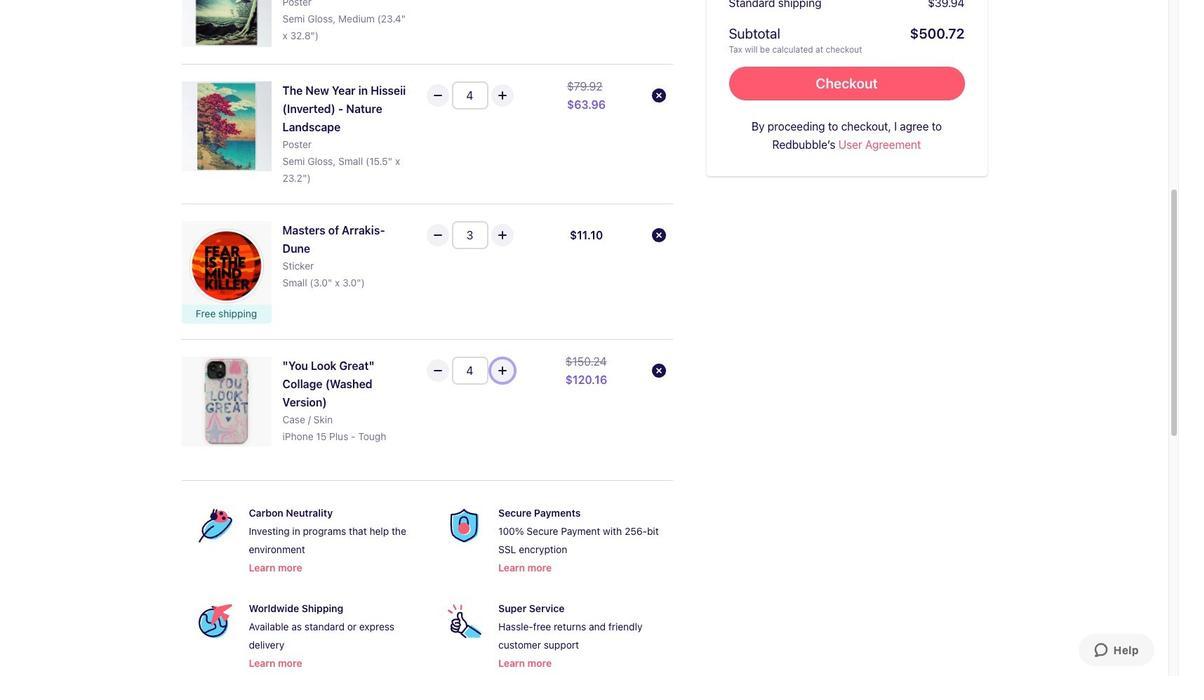 Task type: locate. For each thing, give the bounding box(es) containing it.
order summary element
[[707, 0, 987, 176]]

Quantity number field
[[452, 81, 488, 110], [452, 221, 488, 249], [452, 357, 488, 385]]

quantity number field for "you look great" collage (washed version) "image" on the bottom
[[452, 357, 488, 385]]

0 vertical spatial quantity number field
[[452, 81, 488, 110]]

3 quantity number field from the top
[[452, 357, 488, 385]]

cost summary element
[[729, 0, 965, 55]]

the new year in hisseii (inverted) - nature landscape image
[[181, 81, 271, 171]]

secure payments image
[[448, 509, 482, 543]]

1 quantity number field from the top
[[452, 81, 488, 110]]

2 quantity number field from the top
[[452, 221, 488, 249]]

line items in cart element
[[181, 0, 673, 480]]

2 vertical spatial quantity number field
[[452, 357, 488, 385]]

5 lakes at moonlight  - nature landscape image
[[181, 0, 271, 47]]

1 vertical spatial quantity number field
[[452, 221, 488, 249]]

masters of arrakis- dune image
[[181, 221, 271, 311]]



Task type: vqa. For each thing, say whether or not it's contained in the screenshot.
first menu item from right
no



Task type: describe. For each thing, give the bounding box(es) containing it.
worldwide shipping image
[[198, 604, 232, 638]]

trust signals element
[[181, 492, 673, 676]]

"you look great" collage (washed version) image
[[181, 357, 271, 447]]

super service image
[[448, 604, 482, 638]]

quantity number field for the new year in hisseii (inverted) - nature landscape 'image'
[[452, 81, 488, 110]]

carbon neutrality image
[[198, 509, 232, 543]]



